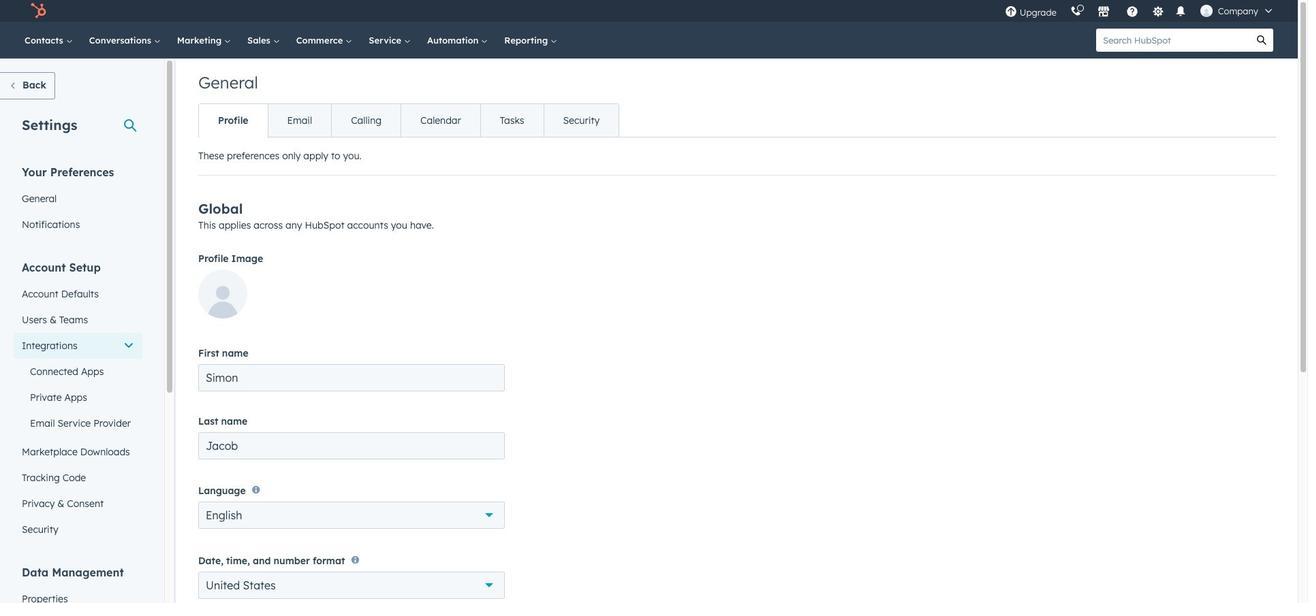Task type: vqa. For each thing, say whether or not it's contained in the screenshot.
'Data Management' element at the left bottom of page
yes



Task type: locate. For each thing, give the bounding box(es) containing it.
menu
[[998, 0, 1282, 22]]

None text field
[[198, 365, 505, 392]]

simon jacob image
[[1200, 5, 1213, 17]]

None text field
[[198, 433, 505, 460]]

navigation
[[198, 104, 620, 138]]

your preferences element
[[14, 165, 142, 238]]



Task type: describe. For each thing, give the bounding box(es) containing it.
account setup element
[[14, 260, 142, 543]]

marketplaces image
[[1098, 6, 1110, 18]]

data management element
[[14, 566, 142, 604]]

Search HubSpot search field
[[1096, 29, 1250, 52]]



